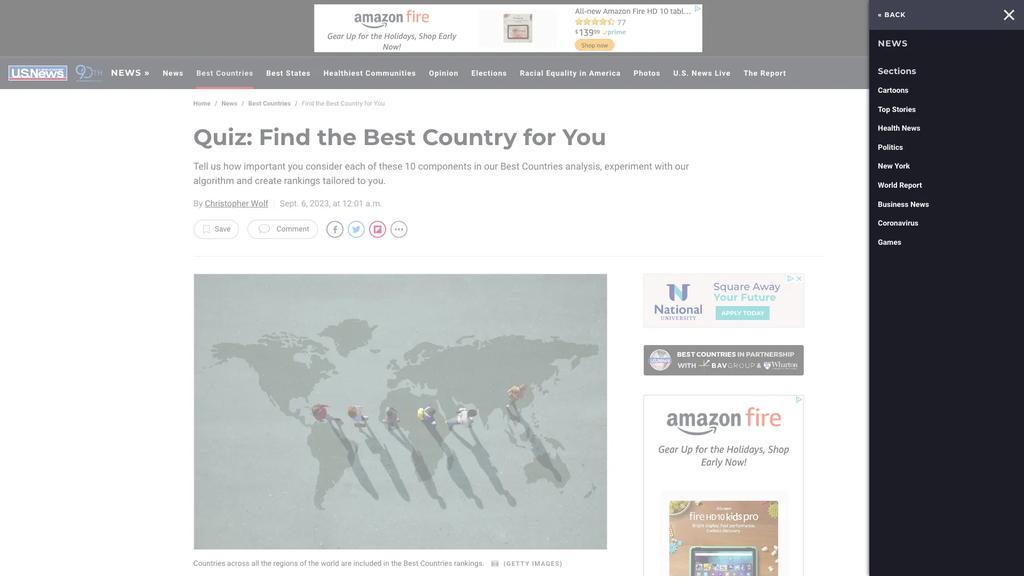 Task type: describe. For each thing, give the bounding box(es) containing it.
0 horizontal spatial country
[[341, 100, 363, 107]]

u.s.
[[674, 69, 690, 77]]

christopher
[[205, 199, 249, 209]]

comment button
[[248, 220, 318, 239]]

by
[[193, 199, 203, 209]]

included
[[354, 560, 382, 568]]

the left "world"
[[309, 560, 319, 568]]

us
[[211, 161, 221, 172]]

(getty images)
[[504, 561, 563, 568]]

coronavirus link
[[874, 214, 1020, 233]]

0 horizontal spatial for
[[365, 100, 373, 107]]

business news link
[[874, 195, 1020, 214]]

news inside "health news" 'link'
[[902, 124, 921, 132]]

world report
[[878, 181, 923, 189]]

opinion
[[429, 69, 459, 77]]

games
[[878, 238, 902, 246]]

elections
[[472, 69, 507, 77]]

how
[[223, 161, 241, 172]]

a.m.
[[366, 199, 383, 209]]

racial
[[520, 69, 544, 77]]

in inside racial equality in america link
[[580, 69, 587, 77]]

algorithm
[[193, 175, 234, 186]]

elections link
[[465, 57, 514, 89]]

consider
[[306, 161, 343, 172]]

quiz: find the best country for you
[[193, 123, 607, 151]]

by christopher wolf | sept. 6, 2023, at 12:01 a.m.
[[193, 196, 383, 211]]

u.s. news live
[[674, 69, 731, 77]]

report for the report
[[761, 69, 787, 77]]

1 horizontal spatial for
[[524, 123, 556, 151]]

christopher wolf link
[[205, 199, 269, 209]]

are
[[341, 560, 352, 568]]

news inside u.s. news live link
[[692, 69, 713, 77]]

0 vertical spatial find
[[302, 100, 314, 107]]

new
[[878, 162, 893, 170]]

across
[[227, 560, 250, 568]]

find the best country for you
[[302, 100, 385, 107]]

0 vertical spatial advertisement region
[[314, 4, 703, 52]]

home
[[193, 100, 211, 107]]

quiz:
[[193, 123, 253, 151]]

photos link
[[628, 57, 667, 89]]

components
[[418, 161, 472, 172]]

countries across all the regions of the world are included in the best countries rankings.
[[193, 560, 485, 568]]

sections
[[878, 66, 917, 76]]

you.
[[368, 175, 386, 186]]

2023,
[[310, 199, 331, 209]]

1 our from the left
[[484, 161, 498, 172]]

stories
[[893, 105, 916, 113]]

health
[[878, 124, 901, 132]]

world
[[321, 560, 339, 568]]

each
[[345, 161, 366, 172]]

regions
[[273, 560, 298, 568]]

tailored
[[323, 175, 355, 186]]

the report link
[[738, 57, 793, 89]]

top stories
[[878, 105, 916, 113]]

equality
[[546, 69, 578, 77]]

10
[[405, 161, 416, 172]]

world
[[878, 181, 898, 189]]

business
[[878, 200, 909, 208]]

america
[[590, 69, 621, 77]]

analysis,
[[566, 161, 602, 172]]

york
[[895, 162, 910, 170]]

communities
[[366, 69, 416, 77]]

2 vertical spatial advertisement region
[[644, 396, 804, 576]]

2 vertical spatial in
[[384, 560, 390, 568]]

racial equality in america
[[520, 69, 621, 77]]

to
[[358, 175, 366, 186]]

0 horizontal spatial you
[[374, 100, 385, 107]]

the down healthiest
[[316, 100, 325, 107]]

and
[[237, 175, 253, 186]]

best states link
[[260, 57, 317, 89]]

live
[[715, 69, 731, 77]]

in inside tell us how important you consider each of these 10 components in our best countries analysis, experiment with our algorithm and create rankings tailored to you.
[[474, 161, 482, 172]]

wolf
[[251, 199, 269, 209]]

home link
[[193, 100, 211, 108]]

sept.
[[280, 199, 299, 209]]

opinion link
[[423, 57, 465, 89]]

games link
[[874, 233, 1020, 252]]

the report
[[744, 69, 787, 77]]

(getty
[[504, 561, 530, 568]]

1 vertical spatial you
[[563, 123, 607, 151]]

top stories link
[[874, 100, 1020, 119]]



Task type: vqa. For each thing, say whether or not it's contained in the screenshot.
bottommost Best Countries link
yes



Task type: locate. For each thing, give the bounding box(es) containing it.
u.s. news live link
[[667, 57, 738, 89]]

country up components in the left top of the page
[[423, 123, 517, 151]]

world report link
[[874, 176, 1020, 195]]

important
[[244, 161, 286, 172]]

u.s. news and world report logo image
[[9, 66, 67, 81]]

best countries link for home link
[[248, 100, 291, 108]]

healthiest communities
[[324, 69, 416, 77]]

in right included
[[384, 560, 390, 568]]

|
[[273, 196, 276, 211]]

the right all
[[261, 560, 272, 568]]

1 vertical spatial report
[[900, 181, 923, 189]]

0 horizontal spatial in
[[384, 560, 390, 568]]

cartoons link
[[874, 81, 1020, 100]]

1 vertical spatial of
[[300, 560, 307, 568]]

2 close image from the left
[[1004, 10, 1015, 20]]

report for world report
[[900, 181, 923, 189]]

0 vertical spatial best countries link
[[190, 57, 260, 89]]

rankings.
[[454, 560, 485, 568]]

country
[[341, 100, 363, 107], [423, 123, 517, 151]]

1 vertical spatial find
[[259, 123, 311, 151]]

news inside business news link
[[911, 200, 930, 208]]

best countries link for healthiest communities link
[[190, 57, 260, 89]]

countries
[[216, 69, 254, 77], [263, 100, 291, 107], [522, 161, 563, 172], [193, 560, 225, 568], [421, 560, 453, 568]]

rankings
[[284, 175, 321, 186]]

group of young adults, photographed from above, on various painted tarmac surface, at sunrise. image
[[193, 274, 608, 550]]

health news
[[878, 124, 921, 132]]

best countries link up home in the left top of the page
[[190, 57, 260, 89]]

1 vertical spatial best countries link
[[248, 100, 291, 108]]

best
[[196, 69, 214, 77], [266, 69, 284, 77], [248, 100, 261, 107], [326, 100, 339, 107], [363, 123, 416, 151], [501, 161, 520, 172], [404, 560, 419, 568]]

the
[[744, 69, 759, 77]]

best countries link down best states
[[248, 100, 291, 108]]

6,
[[301, 199, 308, 209]]

1 horizontal spatial country
[[423, 123, 517, 151]]

0 vertical spatial country
[[341, 100, 363, 107]]

0 horizontal spatial report
[[761, 69, 787, 77]]

of right regions
[[300, 560, 307, 568]]

0 vertical spatial best countries
[[196, 69, 254, 77]]

these
[[379, 161, 403, 172]]

at
[[333, 199, 340, 209]]

save button
[[193, 220, 239, 239]]

cartoons
[[878, 86, 909, 94]]

you down healthiest communities link
[[374, 100, 385, 107]]

of up you.
[[368, 161, 377, 172]]

advertisement region
[[314, 4, 703, 52], [644, 274, 804, 328], [644, 396, 804, 576]]

0 horizontal spatial our
[[484, 161, 498, 172]]

best inside tell us how important you consider each of these 10 components in our best countries analysis, experiment with our algorithm and create rankings tailored to you.
[[501, 161, 520, 172]]

states
[[286, 69, 311, 77]]

of
[[368, 161, 377, 172], [300, 560, 307, 568]]

1 vertical spatial country
[[423, 123, 517, 151]]

in
[[580, 69, 587, 77], [474, 161, 482, 172], [384, 560, 390, 568]]

1 vertical spatial in
[[474, 161, 482, 172]]

« back button
[[874, 7, 911, 23]]

report
[[761, 69, 787, 77], [900, 181, 923, 189]]

0 vertical spatial report
[[761, 69, 787, 77]]

2 horizontal spatial in
[[580, 69, 587, 77]]

»
[[906, 31, 910, 41]]

tell
[[193, 161, 208, 172]]

health news link
[[874, 119, 1020, 138]]

you up analysis,
[[563, 123, 607, 151]]

for
[[365, 100, 373, 107], [524, 123, 556, 151]]

tell us how important you consider each of these 10 components in our best countries analysis, experiment with our algorithm and create rankings tailored to you.
[[193, 161, 689, 186]]

best states
[[266, 69, 311, 77]]

all
[[252, 560, 259, 568]]

in right equality
[[580, 69, 587, 77]]

create
[[255, 175, 282, 186]]

1 horizontal spatial in
[[474, 161, 482, 172]]

the right included
[[391, 560, 402, 568]]

best countries down best states
[[248, 100, 291, 107]]

new york link
[[874, 157, 1020, 176]]

new york
[[878, 162, 910, 170]]

1 vertical spatial for
[[524, 123, 556, 151]]

close image
[[996, 10, 1007, 20], [1004, 10, 1015, 20]]

experiment
[[605, 161, 653, 172]]

0 vertical spatial you
[[374, 100, 385, 107]]

politics
[[878, 143, 904, 151]]

of inside tell us how important you consider each of these 10 components in our best countries analysis, experiment with our algorithm and create rankings tailored to you.
[[368, 161, 377, 172]]

1 vertical spatial advertisement region
[[644, 274, 804, 328]]

0 vertical spatial of
[[368, 161, 377, 172]]

report right the
[[761, 69, 787, 77]]

report up business news
[[900, 181, 923, 189]]

best countries up home in the left top of the page
[[196, 69, 254, 77]]

with
[[655, 161, 673, 172]]

12:01
[[343, 199, 364, 209]]

images)
[[532, 561, 563, 568]]

our right components in the left top of the page
[[484, 161, 498, 172]]

comment
[[277, 225, 309, 233]]

country down healthiest
[[341, 100, 363, 107]]

save
[[215, 225, 231, 233]]

0 vertical spatial in
[[580, 69, 587, 77]]

photos
[[634, 69, 661, 77]]

best countries link
[[190, 57, 260, 89], [248, 100, 291, 108]]

1 vertical spatial best countries
[[248, 100, 291, 107]]

find down states
[[302, 100, 314, 107]]

racial equality in america link
[[514, 57, 628, 89]]

0 vertical spatial for
[[365, 100, 373, 107]]

report inside 'link'
[[761, 69, 787, 77]]

90th anniversary logo image
[[76, 64, 102, 82]]

politics link
[[874, 138, 1020, 157]]

1 horizontal spatial of
[[368, 161, 377, 172]]

top
[[878, 105, 891, 113]]

1 horizontal spatial you
[[563, 123, 607, 151]]

« back
[[878, 11, 906, 19]]

our
[[484, 161, 498, 172], [675, 161, 689, 172]]

1 horizontal spatial our
[[675, 161, 689, 172]]

news »
[[878, 31, 910, 41]]

in right components in the left top of the page
[[474, 161, 482, 172]]

best countries
[[196, 69, 254, 77], [248, 100, 291, 107]]

countries inside tell us how important you consider each of these 10 components in our best countries analysis, experiment with our algorithm and create rankings tailored to you.
[[522, 161, 563, 172]]

our right with
[[675, 161, 689, 172]]

1 horizontal spatial report
[[900, 181, 923, 189]]

1 close image from the left
[[996, 10, 1007, 20]]

find up you
[[259, 123, 311, 151]]

coronavirus
[[878, 219, 919, 227]]

find
[[302, 100, 314, 107], [259, 123, 311, 151]]

the up consider
[[317, 123, 357, 151]]

healthiest
[[324, 69, 363, 77]]

0 horizontal spatial of
[[300, 560, 307, 568]]

you
[[288, 161, 303, 172]]

business news
[[878, 200, 930, 208]]

news link
[[878, 9, 908, 19], [878, 38, 908, 49], [156, 57, 190, 89], [107, 64, 154, 82], [222, 100, 238, 108]]

2 our from the left
[[675, 161, 689, 172]]



